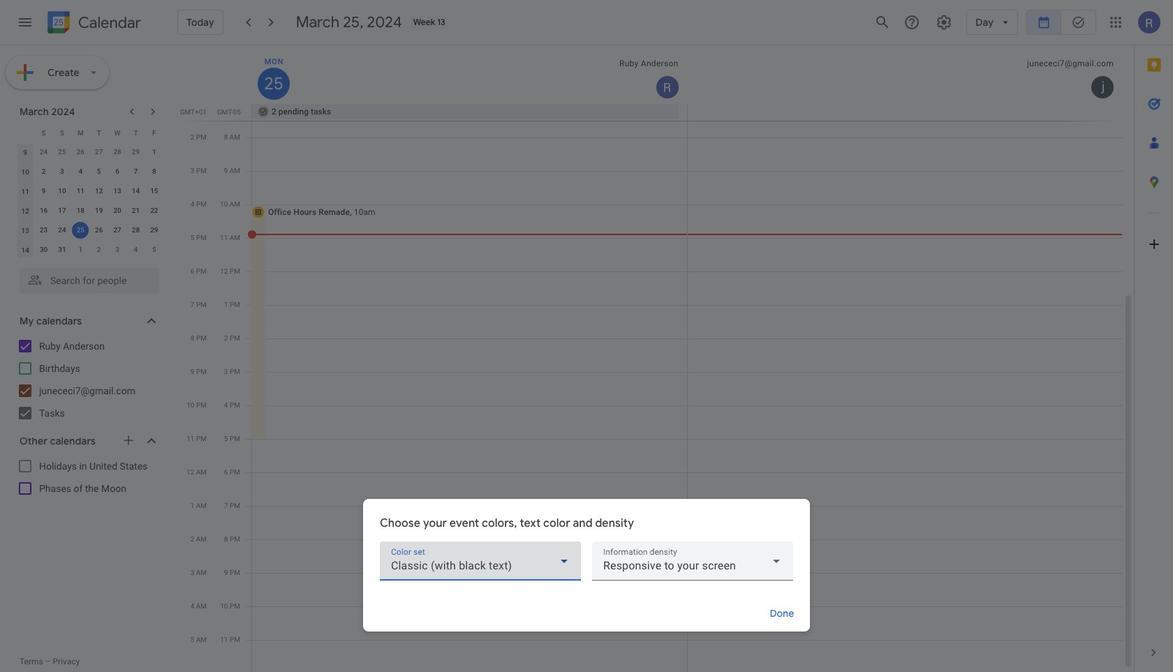 Task type: vqa. For each thing, say whether or not it's contained in the screenshot.
Miami Marlins
no



Task type: locate. For each thing, give the bounding box(es) containing it.
heading
[[75, 14, 141, 31]]

main drawer image
[[17, 14, 34, 31]]

None field
[[380, 542, 581, 581], [592, 542, 794, 581], [380, 542, 581, 581], [592, 542, 794, 581]]

0 horizontal spatial column header
[[16, 123, 34, 143]]

20 element
[[109, 203, 126, 219]]

february 29 element
[[127, 144, 144, 161]]

19 element
[[91, 203, 107, 219]]

12 element
[[91, 183, 107, 200]]

heading inside calendar element
[[75, 14, 141, 31]]

grid
[[179, 45, 1135, 673]]

february 25 element
[[54, 144, 71, 161]]

8 element
[[146, 163, 163, 180]]

14 element
[[127, 183, 144, 200]]

row
[[246, 104, 1135, 121], [16, 123, 163, 143], [16, 143, 163, 162], [16, 162, 163, 182], [16, 182, 163, 201], [16, 201, 163, 221], [16, 221, 163, 240], [16, 240, 163, 260]]

cell inside row group
[[71, 221, 90, 240]]

row group
[[16, 143, 163, 260]]

31 element
[[54, 242, 71, 259]]

april 5 element
[[146, 242, 163, 259]]

dialog
[[363, 500, 810, 632]]

row group inside march 2024 grid
[[16, 143, 163, 260]]

april 1 element
[[72, 242, 89, 259]]

30 element
[[35, 242, 52, 259]]

24 element
[[54, 222, 71, 239]]

None search field
[[0, 263, 173, 293]]

column header
[[252, 45, 688, 104], [16, 123, 34, 143]]

my calendars list
[[3, 335, 173, 425]]

17 element
[[54, 203, 71, 219]]

0 vertical spatial column header
[[252, 45, 688, 104]]

16 element
[[35, 203, 52, 219]]

february 27 element
[[91, 144, 107, 161]]

column header inside march 2024 grid
[[16, 123, 34, 143]]

9 element
[[35, 183, 52, 200]]

cell
[[71, 221, 90, 240]]

1 vertical spatial column header
[[16, 123, 34, 143]]

tab list
[[1135, 45, 1174, 634]]



Task type: describe. For each thing, give the bounding box(es) containing it.
march 2024 grid
[[13, 123, 163, 260]]

27 element
[[109, 222, 126, 239]]

4 element
[[72, 163, 89, 180]]

7 element
[[127, 163, 144, 180]]

april 2 element
[[91, 242, 107, 259]]

3 element
[[54, 163, 71, 180]]

1 horizontal spatial column header
[[252, 45, 688, 104]]

25, today element
[[72, 222, 89, 239]]

29 element
[[146, 222, 163, 239]]

april 4 element
[[127, 242, 144, 259]]

2 element
[[35, 163, 52, 180]]

1 element
[[146, 144, 163, 161]]

6 element
[[109, 163, 126, 180]]

15 element
[[146, 183, 163, 200]]

22 element
[[146, 203, 163, 219]]

23 element
[[35, 222, 52, 239]]

february 24 element
[[35, 144, 52, 161]]

february 26 element
[[72, 144, 89, 161]]

10 element
[[54, 183, 71, 200]]

april 3 element
[[109, 242, 126, 259]]

21 element
[[127, 203, 144, 219]]

26 element
[[91, 222, 107, 239]]

11 element
[[72, 183, 89, 200]]

february 28 element
[[109, 144, 126, 161]]

5 element
[[91, 163, 107, 180]]

28 element
[[127, 222, 144, 239]]

13 element
[[109, 183, 126, 200]]

calendar element
[[45, 8, 141, 39]]

18 element
[[72, 203, 89, 219]]

other calendars list
[[3, 456, 173, 500]]



